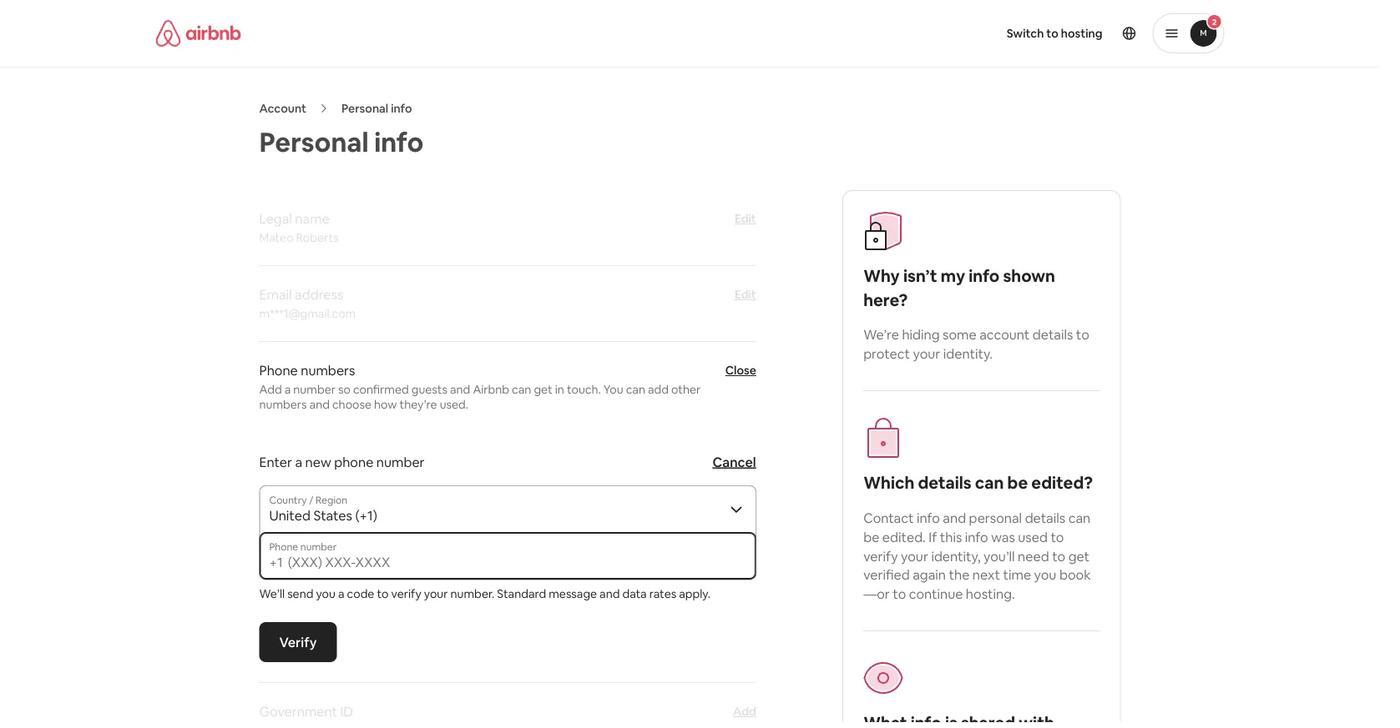 Task type: describe. For each thing, give the bounding box(es) containing it.
personal
[[969, 510, 1022, 527]]

in
[[555, 382, 564, 397]]

verify button
[[259, 623, 337, 663]]

2
[[1212, 16, 1217, 27]]

we're
[[863, 327, 899, 344]]

government id
[[259, 703, 353, 721]]

contact info and personal details can be edited. if this info was used to verify your identity, you'll need to get verified again the next time you book —or to continue hosting.
[[863, 510, 1091, 603]]

your for we'll send you a code to verify your number. standard message and data rates apply.
[[424, 587, 448, 602]]

cancel
[[713, 454, 756, 471]]

identity,
[[931, 548, 981, 565]]

data
[[622, 587, 647, 602]]

close button
[[725, 362, 756, 379]]

account
[[259, 101, 306, 116]]

this
[[940, 529, 962, 546]]

1 vertical spatial numbers
[[259, 397, 307, 412]]

time
[[1003, 567, 1031, 584]]

—or
[[863, 586, 890, 603]]

1 vertical spatial details
[[918, 473, 972, 494]]

0 vertical spatial personal info
[[341, 101, 412, 116]]

switch
[[1007, 26, 1044, 41]]

get inside contact info and personal details can be edited. if this info was used to verify your identity, you'll need to get verified again the next time you book —or to continue hosting.
[[1068, 548, 1090, 565]]

phone numbers add a number so confirmed guests and airbnb can get in touch. you can add other numbers and choose how they're used.
[[259, 362, 701, 412]]

be inside contact info and personal details can be edited. if this info was used to verify your identity, you'll need to get verified again the next time you book —or to continue hosting.
[[863, 529, 879, 546]]

1 horizontal spatial be
[[1007, 473, 1028, 494]]

add link
[[733, 704, 756, 721]]

1 vertical spatial personal info
[[259, 124, 424, 159]]

next
[[973, 567, 1000, 584]]

code
[[347, 587, 374, 602]]

shown
[[1003, 266, 1055, 287]]

your inside contact info and personal details can be edited. if this info was used to verify your identity, you'll need to get verified again the next time you book —or to continue hosting.
[[901, 548, 928, 565]]

1 vertical spatial verify
[[391, 587, 421, 602]]

identity.
[[943, 346, 993, 363]]

my
[[941, 266, 965, 287]]

1 vertical spatial personal
[[259, 124, 369, 159]]

choose
[[332, 397, 372, 412]]

isn't
[[903, 266, 937, 287]]

get inside "phone numbers add a number so confirmed guests and airbnb can get in touch. you can add other numbers and choose how they're used."
[[534, 382, 552, 397]]

info inside why isn't my info shown here?
[[969, 266, 1000, 287]]

1 vertical spatial add
[[733, 705, 756, 720]]

number.
[[450, 587, 495, 602]]

add inside "phone numbers add a number so confirmed guests and airbnb can get in touch. you can add other numbers and choose how they're used."
[[259, 382, 282, 397]]

1 vertical spatial you
[[316, 587, 336, 602]]

continue
[[909, 586, 963, 603]]

number for phone
[[376, 454, 425, 471]]

and left so
[[309, 397, 330, 412]]

legal name mateo roberts
[[259, 210, 339, 245]]

hosting
[[1061, 26, 1103, 41]]

some
[[943, 327, 977, 344]]

apply.
[[679, 587, 711, 602]]

verify inside contact info and personal details can be edited. if this info was used to verify your identity, you'll need to get verified again the next time you book —or to continue hosting.
[[863, 548, 898, 565]]

close
[[725, 363, 756, 378]]

confirmed
[[353, 382, 409, 397]]

contact
[[863, 510, 914, 527]]

protect
[[863, 346, 910, 363]]

government
[[259, 703, 337, 721]]

phone
[[334, 454, 373, 471]]

1 vertical spatial a
[[295, 454, 302, 471]]

switch to hosting
[[1007, 26, 1103, 41]]

here?
[[863, 289, 908, 311]]

we're hiding some account details to protect your identity.
[[863, 327, 1089, 363]]

id
[[340, 703, 353, 721]]

email address m***1@gmail.com
[[259, 286, 356, 321]]

edit button for email address
[[735, 286, 756, 303]]

which details can be edited?
[[863, 473, 1093, 494]]

+1 telephone field
[[288, 554, 746, 571]]

can inside contact info and personal details can be edited. if this info was used to verify your identity, you'll need to get verified again the next time you book —or to continue hosting.
[[1068, 510, 1091, 527]]

edited.
[[882, 529, 926, 546]]

can up the personal
[[975, 473, 1004, 494]]

need
[[1018, 548, 1049, 565]]

to up the book
[[1052, 548, 1065, 565]]

hiding
[[902, 327, 940, 344]]

account link
[[259, 101, 306, 116]]

touch.
[[567, 382, 601, 397]]



Task type: vqa. For each thing, say whether or not it's contained in the screenshot.
the get within the Contact Info And Personal Details Can Be Edited. If This Info Was Used To Verify Your Identity, You'Ll Need To Get Verified Again The Next Time You Book —Or To Continue Hosting.
yes



Task type: locate. For each thing, give the bounding box(es) containing it.
the
[[949, 567, 970, 584]]

2 horizontal spatial a
[[338, 587, 344, 602]]

details for personal
[[1025, 510, 1065, 527]]

2 edit button from the top
[[735, 286, 756, 303]]

verify
[[279, 634, 317, 651]]

be
[[1007, 473, 1028, 494], [863, 529, 879, 546]]

numbers
[[301, 362, 355, 379], [259, 397, 307, 412]]

0 vertical spatial personal
[[341, 101, 388, 116]]

0 vertical spatial be
[[1007, 473, 1028, 494]]

number inside "phone numbers add a number so confirmed guests and airbnb can get in touch. you can add other numbers and choose how they're used."
[[293, 382, 336, 397]]

numbers up so
[[301, 362, 355, 379]]

a
[[284, 382, 291, 397], [295, 454, 302, 471], [338, 587, 344, 602]]

a left new
[[295, 454, 302, 471]]

add
[[259, 382, 282, 397], [733, 705, 756, 720]]

address
[[295, 286, 343, 303]]

details for account
[[1033, 327, 1073, 344]]

to right "code"
[[377, 587, 389, 602]]

and inside contact info and personal details can be edited. if this info was used to verify your identity, you'll need to get verified again the next time you book —or to continue hosting.
[[943, 510, 966, 527]]

account
[[980, 327, 1030, 344]]

0 horizontal spatial be
[[863, 529, 879, 546]]

details
[[1033, 327, 1073, 344], [918, 473, 972, 494], [1025, 510, 1065, 527]]

0 vertical spatial edit
[[735, 211, 756, 226]]

they're
[[400, 397, 437, 412]]

how
[[374, 397, 397, 412]]

number left so
[[293, 382, 336, 397]]

to
[[1046, 26, 1058, 41], [1076, 327, 1089, 344], [1051, 529, 1064, 546], [1052, 548, 1065, 565], [893, 586, 906, 603], [377, 587, 389, 602]]

1 horizontal spatial add
[[733, 705, 756, 720]]

get left in
[[534, 382, 552, 397]]

to inside switch to hosting link
[[1046, 26, 1058, 41]]

2 button
[[1153, 13, 1224, 53]]

2 vertical spatial a
[[338, 587, 344, 602]]

1 vertical spatial be
[[863, 529, 879, 546]]

verify right "code"
[[391, 587, 421, 602]]

we'll
[[259, 587, 285, 602]]

0 vertical spatial you
[[1034, 567, 1056, 584]]

verify up verified
[[863, 548, 898, 565]]

0 vertical spatial edit button
[[735, 210, 756, 227]]

get up the book
[[1068, 548, 1090, 565]]

0 horizontal spatial number
[[293, 382, 336, 397]]

1 vertical spatial edit
[[735, 287, 756, 302]]

1 horizontal spatial number
[[376, 454, 425, 471]]

1 vertical spatial get
[[1068, 548, 1090, 565]]

can down edited?
[[1068, 510, 1091, 527]]

edit for legal name
[[735, 211, 756, 226]]

so
[[338, 382, 351, 397]]

standard
[[497, 587, 546, 602]]

used
[[1018, 529, 1048, 546]]

personal right account link in the top left of the page
[[341, 101, 388, 116]]

0 vertical spatial verify
[[863, 548, 898, 565]]

1 horizontal spatial you
[[1034, 567, 1056, 584]]

1 horizontal spatial verify
[[863, 548, 898, 565]]

be down "contact" at the bottom right of the page
[[863, 529, 879, 546]]

you'll
[[984, 548, 1015, 565]]

and right guests
[[450, 382, 470, 397]]

to inside we're hiding some account details to protect your identity.
[[1076, 327, 1089, 344]]

0 vertical spatial a
[[284, 382, 291, 397]]

roberts
[[296, 230, 339, 245]]

m***1@gmail.com
[[259, 306, 356, 321]]

and left data at the bottom of the page
[[600, 587, 620, 602]]

0 vertical spatial numbers
[[301, 362, 355, 379]]

again
[[913, 567, 946, 584]]

+1
[[269, 554, 283, 571]]

we'll send you a code to verify your number. standard message and data rates apply.
[[259, 587, 711, 602]]

0 horizontal spatial get
[[534, 382, 552, 397]]

edit
[[735, 211, 756, 226], [735, 287, 756, 302]]

your for we're hiding some account details to protect your identity.
[[913, 346, 940, 363]]

details inside we're hiding some account details to protect your identity.
[[1033, 327, 1073, 344]]

email
[[259, 286, 292, 303]]

details inside contact info and personal details can be edited. if this info was used to verify your identity, you'll need to get verified again the next time you book —or to continue hosting.
[[1025, 510, 1065, 527]]

number for a
[[293, 382, 336, 397]]

2 edit from the top
[[735, 287, 756, 302]]

1 vertical spatial edit button
[[735, 286, 756, 303]]

number right phone
[[376, 454, 425, 471]]

edit button
[[735, 210, 756, 227], [735, 286, 756, 303]]

if
[[929, 529, 937, 546]]

you right send at the left bottom of page
[[316, 587, 336, 602]]

why
[[863, 266, 900, 287]]

name
[[295, 210, 330, 227]]

details right account
[[1033, 327, 1073, 344]]

send
[[287, 587, 313, 602]]

0 horizontal spatial you
[[316, 587, 336, 602]]

airbnb
[[473, 382, 509, 397]]

you down need
[[1034, 567, 1056, 584]]

can
[[512, 382, 531, 397], [626, 382, 645, 397], [975, 473, 1004, 494], [1068, 510, 1091, 527]]

to right used
[[1051, 529, 1064, 546]]

you inside contact info and personal details can be edited. if this info was used to verify your identity, you'll need to get verified again the next time you book —or to continue hosting.
[[1034, 567, 1056, 584]]

was
[[991, 529, 1015, 546]]

2 vertical spatial details
[[1025, 510, 1065, 527]]

details up the this at bottom
[[918, 473, 972, 494]]

your down hiding
[[913, 346, 940, 363]]

and up the this at bottom
[[943, 510, 966, 527]]

0 horizontal spatial verify
[[391, 587, 421, 602]]

0 horizontal spatial add
[[259, 382, 282, 397]]

a for phone
[[284, 382, 291, 397]]

rates
[[649, 587, 676, 602]]

0 vertical spatial your
[[913, 346, 940, 363]]

verify
[[863, 548, 898, 565], [391, 587, 421, 602]]

1 vertical spatial number
[[376, 454, 425, 471]]

1 horizontal spatial a
[[295, 454, 302, 471]]

0 vertical spatial get
[[534, 382, 552, 397]]

used.
[[440, 397, 468, 412]]

to right account
[[1076, 327, 1089, 344]]

0 vertical spatial add
[[259, 382, 282, 397]]

profile element
[[710, 0, 1224, 67]]

add
[[648, 382, 669, 397]]

a down phone
[[284, 382, 291, 397]]

verified
[[863, 567, 910, 584]]

be up the personal
[[1007, 473, 1028, 494]]

your
[[913, 346, 940, 363], [901, 548, 928, 565], [424, 587, 448, 602]]

legal
[[259, 210, 292, 227]]

mateo
[[259, 230, 294, 245]]

1 horizontal spatial get
[[1068, 548, 1090, 565]]

why isn't my info shown here?
[[863, 266, 1055, 311]]

a left "code"
[[338, 587, 344, 602]]

book
[[1059, 567, 1091, 584]]

your left number.
[[424, 587, 448, 602]]

1 edit from the top
[[735, 211, 756, 226]]

enter
[[259, 454, 292, 471]]

you
[[603, 382, 623, 397]]

other
[[671, 382, 701, 397]]

1 vertical spatial your
[[901, 548, 928, 565]]

can right airbnb
[[512, 382, 531, 397]]

you
[[1034, 567, 1056, 584], [316, 587, 336, 602]]

a inside "phone numbers add a number so confirmed guests and airbnb can get in touch. you can add other numbers and choose how they're used."
[[284, 382, 291, 397]]

can right you
[[626, 382, 645, 397]]

number
[[293, 382, 336, 397], [376, 454, 425, 471]]

0 vertical spatial number
[[293, 382, 336, 397]]

which
[[863, 473, 914, 494]]

cancel button
[[704, 446, 765, 479]]

details up used
[[1025, 510, 1065, 527]]

edited?
[[1031, 473, 1093, 494]]

new
[[305, 454, 331, 471]]

your inside we're hiding some account details to protect your identity.
[[913, 346, 940, 363]]

0 vertical spatial details
[[1033, 327, 1073, 344]]

a for we'll
[[338, 587, 344, 602]]

phone
[[259, 362, 298, 379]]

personal
[[341, 101, 388, 116], [259, 124, 369, 159]]

and
[[450, 382, 470, 397], [309, 397, 330, 412], [943, 510, 966, 527], [600, 587, 620, 602]]

0 horizontal spatial a
[[284, 382, 291, 397]]

hosting.
[[966, 586, 1015, 603]]

to right —or
[[893, 586, 906, 603]]

numbers down phone
[[259, 397, 307, 412]]

guests
[[411, 382, 447, 397]]

message
[[549, 587, 597, 602]]

personal info
[[341, 101, 412, 116], [259, 124, 424, 159]]

1 edit button from the top
[[735, 210, 756, 227]]

to right the switch
[[1046, 26, 1058, 41]]

your down "edited."
[[901, 548, 928, 565]]

2 vertical spatial your
[[424, 587, 448, 602]]

edit for email address
[[735, 287, 756, 302]]

switch to hosting link
[[997, 16, 1113, 51]]

edit button for legal name
[[735, 210, 756, 227]]

personal down 'account'
[[259, 124, 369, 159]]

enter a new phone number
[[259, 454, 425, 471]]



